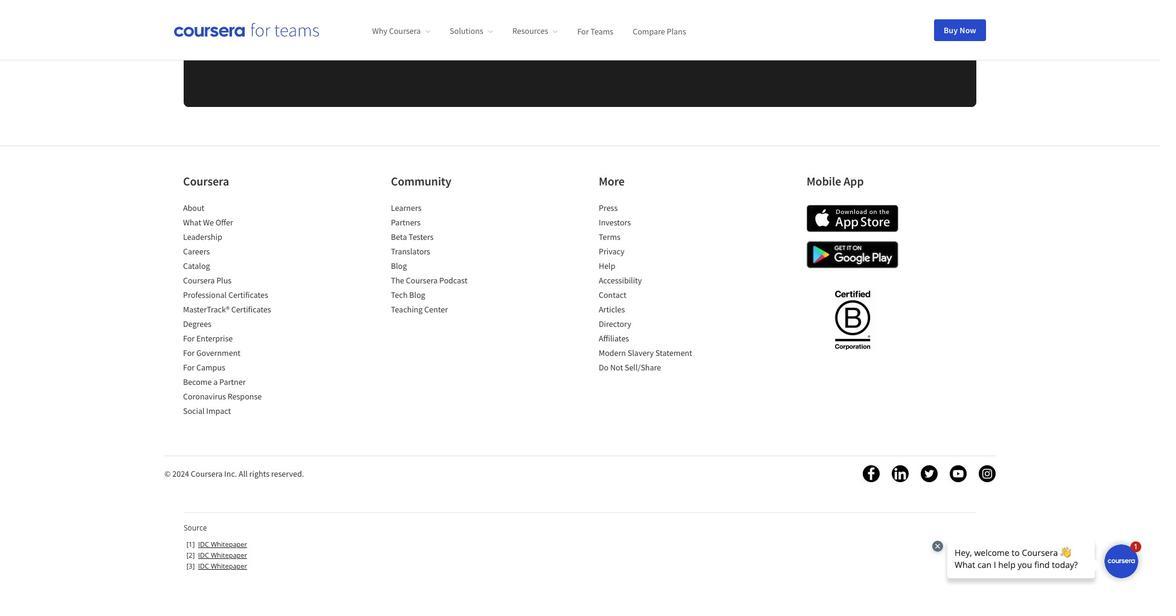 Task type: describe. For each thing, give the bounding box(es) containing it.
why
[[372, 26, 387, 36]]

teams
[[591, 26, 614, 36]]

coursera plus link
[[183, 275, 232, 286]]

teaching center link
[[391, 304, 448, 315]]

app
[[844, 173, 864, 188]]

careers
[[183, 246, 210, 257]]

coursera left 'inc.'
[[191, 468, 223, 479]]

list for more
[[599, 202, 702, 376]]

about what we offer leadership careers catalog coursera plus professional certificates mastertrack® certificates degrees for enterprise for government for campus become a partner coronavirus response social impact
[[183, 202, 271, 416]]

slavery
[[628, 347, 654, 358]]

2 whitepaper from the top
[[211, 550, 247, 559]]

directory
[[599, 318, 631, 329]]

for government link
[[183, 347, 241, 358]]

usd
[[458, 12, 480, 27]]

download on the app store image
[[807, 205, 899, 232]]

response
[[228, 391, 262, 402]]

testers
[[409, 231, 434, 242]]

coursera right why on the left top of the page
[[389, 26, 421, 36]]

coursera up the about link
[[183, 173, 229, 188]]

leadership
[[183, 231, 222, 242]]

investors
[[599, 217, 631, 228]]

help
[[599, 260, 615, 271]]

terms
[[599, 231, 621, 242]]

$399 usd per user for 12 months
[[431, 12, 597, 27]]

help link
[[599, 260, 615, 271]]

get it on google play image
[[807, 241, 899, 268]]

coursera youtube image
[[950, 465, 967, 482]]

campus
[[196, 362, 225, 373]]

coursera inside about what we offer leadership careers catalog coursera plus professional certificates mastertrack® certificates degrees for enterprise for government for campus become a partner coronavirus response social impact
[[183, 275, 215, 286]]

professional certificates link
[[183, 289, 268, 300]]

degrees
[[183, 318, 211, 329]]

catalog link
[[183, 260, 210, 271]]

2024
[[172, 468, 189, 479]]

1 whitepaper from the top
[[211, 539, 247, 548]]

14-
[[611, 12, 626, 27]]

the
[[391, 275, 404, 286]]

for campus link
[[183, 362, 225, 373]]

blog link
[[391, 260, 407, 271]]

guarantee
[[680, 12, 729, 27]]

modern slavery statement link
[[599, 347, 692, 358]]

months
[[557, 12, 597, 27]]

social
[[183, 405, 205, 416]]

press
[[599, 202, 618, 213]]

learners
[[391, 202, 422, 213]]

accessibility
[[599, 275, 642, 286]]

do
[[599, 362, 609, 373]]

now
[[960, 24, 977, 35]]

2 idc from the top
[[198, 550, 209, 559]]

government
[[196, 347, 241, 358]]

become a partner link
[[183, 376, 246, 387]]

beta testers link
[[391, 231, 434, 242]]

3 idc whitepaper link from the top
[[198, 561, 247, 570]]

translators
[[391, 246, 430, 257]]

compare plans
[[633, 26, 686, 36]]

careers link
[[183, 246, 210, 257]]

coursera for teams image
[[174, 23, 319, 37]]

a
[[213, 376, 218, 387]]

center
[[424, 304, 448, 315]]

mastertrack® certificates link
[[183, 304, 271, 315]]

coronavirus
[[183, 391, 226, 402]]

mastertrack®
[[183, 304, 230, 315]]

buy now button
[[934, 19, 986, 41]]

the coursera podcast link
[[391, 275, 468, 286]]

coursera linkedin image
[[892, 465, 909, 482]]

teaching
[[391, 304, 423, 315]]

contact
[[599, 289, 627, 300]]

beta
[[391, 231, 407, 242]]

about link
[[183, 202, 204, 213]]

buy
[[944, 24, 958, 35]]

terms link
[[599, 231, 621, 242]]

for teams link
[[577, 26, 614, 36]]

1 vertical spatial certificates
[[231, 304, 271, 315]]

impact
[[206, 405, 231, 416]]

learners link
[[391, 202, 422, 213]]

contact link
[[599, 289, 627, 300]]

modern
[[599, 347, 626, 358]]

press investors terms privacy help accessibility contact articles directory affiliates modern slavery statement do not sell/share
[[599, 202, 692, 373]]

$399
[[431, 12, 456, 27]]

statement
[[656, 347, 692, 358]]

mobile
[[807, 173, 841, 188]]

per
[[482, 12, 499, 27]]

compare plans link
[[633, 26, 686, 36]]

refund
[[646, 12, 678, 27]]



Task type: vqa. For each thing, say whether or not it's contained in the screenshot.
the Physical to the top
no



Task type: locate. For each thing, give the bounding box(es) containing it.
for left teams
[[577, 26, 589, 36]]

list containing press
[[599, 202, 702, 376]]

0 vertical spatial blog
[[391, 260, 407, 271]]

day
[[626, 12, 643, 27]]

1 horizontal spatial list
[[391, 202, 494, 318]]

privacy
[[599, 246, 625, 257]]

whitepaper
[[211, 539, 247, 548], [211, 550, 247, 559], [211, 561, 247, 570]]

2 horizontal spatial list
[[599, 202, 702, 376]]

3 list from the left
[[599, 202, 702, 376]]

coronavirus response link
[[183, 391, 262, 402]]

1 idc from the top
[[198, 539, 209, 548]]

for enterprise link
[[183, 333, 233, 344]]

1 list from the left
[[183, 202, 286, 419]]

accessibility link
[[599, 275, 642, 286]]

14-day refund guarantee
[[608, 12, 729, 27]]

certificates up mastertrack® certificates link
[[228, 289, 268, 300]]

plans
[[667, 26, 686, 36]]

articles link
[[599, 304, 625, 315]]

investors link
[[599, 217, 631, 228]]

degrees link
[[183, 318, 211, 329]]

what we offer link
[[183, 217, 233, 228]]

12
[[543, 12, 555, 27]]

1 idc whitepaper link from the top
[[198, 539, 247, 548]]

0 horizontal spatial blog
[[391, 260, 407, 271]]

list containing about
[[183, 202, 286, 419]]

social impact link
[[183, 405, 231, 416]]

why coursera link
[[372, 26, 431, 36]]

2 vertical spatial idc whitepaper link
[[198, 561, 247, 570]]

for teams
[[577, 26, 614, 36]]

partner
[[219, 376, 246, 387]]

privacy link
[[599, 246, 625, 257]]

1 horizontal spatial blog
[[409, 289, 425, 300]]

what
[[183, 217, 201, 228]]

solutions link
[[450, 26, 493, 36]]

2 vertical spatial idc
[[198, 561, 209, 570]]

all
[[239, 468, 248, 479]]

0 vertical spatial idc whitepaper link
[[198, 539, 247, 548]]

coursera up tech blog "link"
[[406, 275, 438, 286]]

2 list from the left
[[391, 202, 494, 318]]

3 idc from the top
[[198, 561, 209, 570]]

become
[[183, 376, 212, 387]]

0 horizontal spatial list
[[183, 202, 286, 419]]

affiliates
[[599, 333, 629, 344]]

we
[[203, 217, 214, 228]]

0 vertical spatial whitepaper
[[211, 539, 247, 548]]

coursera facebook image
[[863, 465, 880, 482]]

idc
[[198, 539, 209, 548], [198, 550, 209, 559], [198, 561, 209, 570]]

list for community
[[391, 202, 494, 318]]

affiliates link
[[599, 333, 629, 344]]

articles
[[599, 304, 625, 315]]

press link
[[599, 202, 618, 213]]

coursera inside learners partners beta testers translators blog the coursera podcast tech blog teaching center
[[406, 275, 438, 286]]

do not sell/share link
[[599, 362, 661, 373]]

resources link
[[512, 26, 558, 36]]

certificates down professional certificates "link"
[[231, 304, 271, 315]]

professional
[[183, 289, 227, 300]]

source
[[184, 522, 207, 533]]

for down degrees link
[[183, 333, 195, 344]]

directory link
[[599, 318, 631, 329]]

2 idc whitepaper link from the top
[[198, 550, 247, 559]]

more
[[599, 173, 625, 188]]

1 vertical spatial blog
[[409, 289, 425, 300]]

for up for campus link
[[183, 347, 195, 358]]

1 vertical spatial idc whitepaper link
[[198, 550, 247, 559]]

for up become
[[183, 362, 195, 373]]

blog up teaching center link
[[409, 289, 425, 300]]

partners link
[[391, 217, 421, 228]]

idc whitepaper link
[[198, 539, 247, 548], [198, 550, 247, 559], [198, 561, 247, 570]]

not
[[610, 362, 623, 373]]

reserved.
[[271, 468, 304, 479]]

translators link
[[391, 246, 430, 257]]

0 vertical spatial idc
[[198, 539, 209, 548]]

for
[[526, 12, 541, 27]]

rights
[[249, 468, 270, 479]]

©
[[164, 468, 171, 479]]

idc whitepaper idc whitepaper idc whitepaper
[[198, 539, 247, 570]]

compare
[[633, 26, 665, 36]]

list
[[183, 202, 286, 419], [391, 202, 494, 318], [599, 202, 702, 376]]

community
[[391, 173, 451, 188]]

coursera instagram image
[[979, 465, 996, 482]]

user
[[501, 12, 524, 27]]

offer
[[216, 217, 233, 228]]

podcast
[[439, 275, 468, 286]]

0 vertical spatial certificates
[[228, 289, 268, 300]]

1 vertical spatial idc
[[198, 550, 209, 559]]

sell/share
[[625, 362, 661, 373]]

partners
[[391, 217, 421, 228]]

blog up the
[[391, 260, 407, 271]]

list for coursera
[[183, 202, 286, 419]]

1 vertical spatial whitepaper
[[211, 550, 247, 559]]

coursera twitter image
[[921, 465, 938, 482]]

3 whitepaper from the top
[[211, 561, 247, 570]]

coursera down catalog
[[183, 275, 215, 286]]

plus
[[216, 275, 232, 286]]

buy now
[[944, 24, 977, 35]]

about
[[183, 202, 204, 213]]

inc.
[[224, 468, 237, 479]]

tech
[[391, 289, 408, 300]]

logo of certified b corporation image
[[828, 283, 877, 356]]

catalog
[[183, 260, 210, 271]]

2 vertical spatial whitepaper
[[211, 561, 247, 570]]

list containing learners
[[391, 202, 494, 318]]



